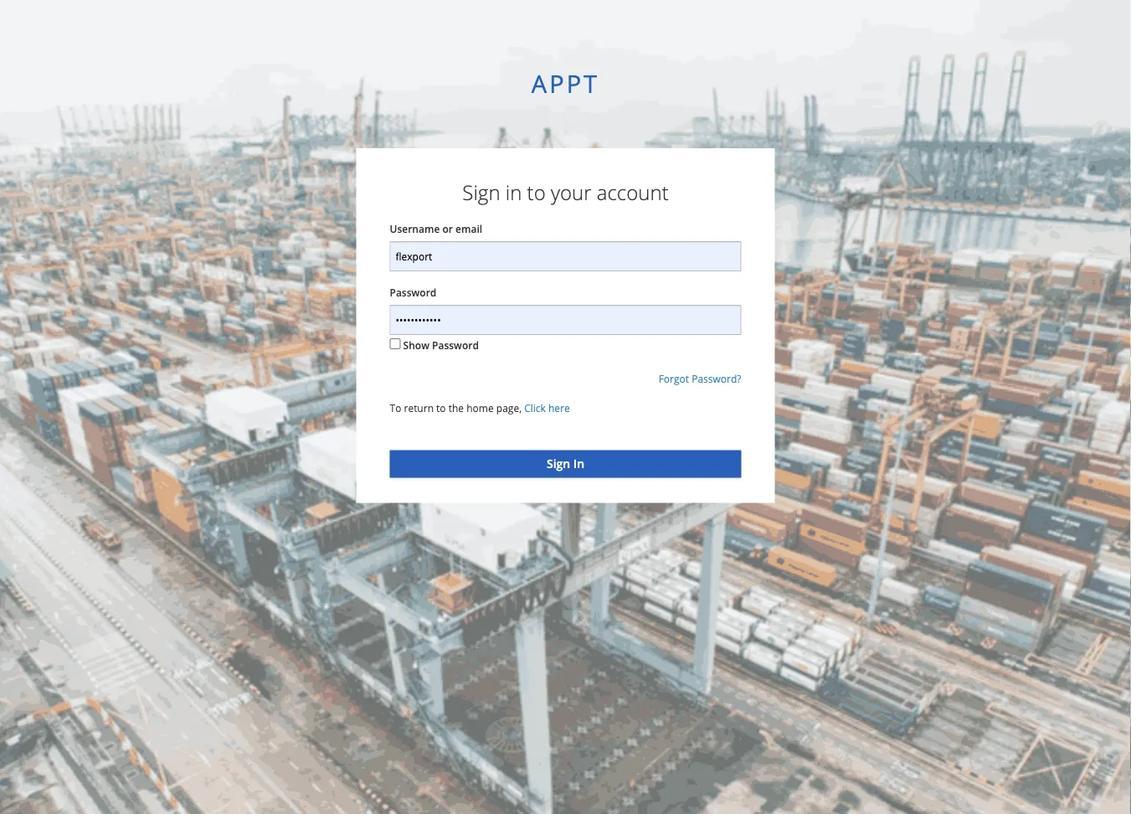 Task type: locate. For each thing, give the bounding box(es) containing it.
1 horizontal spatial to
[[528, 179, 546, 206]]

None submit
[[390, 451, 742, 478]]

0 vertical spatial to
[[528, 179, 546, 206]]

in
[[506, 179, 522, 206]]

0 vertical spatial password
[[390, 285, 437, 299]]

sign
[[463, 179, 501, 206]]

return
[[404, 402, 434, 415]]

or
[[443, 222, 453, 236]]

password right the show
[[432, 339, 479, 352]]

forgot
[[659, 372, 690, 386]]

password
[[390, 285, 437, 299], [432, 339, 479, 352]]

password?
[[692, 372, 742, 386]]

to
[[390, 402, 402, 415]]

forgot password? link
[[659, 372, 742, 386]]

to left the
[[437, 402, 446, 415]]

here
[[549, 402, 570, 415]]

0 horizontal spatial to
[[437, 402, 446, 415]]

show password
[[404, 339, 479, 352]]

to right in
[[528, 179, 546, 206]]

to
[[528, 179, 546, 206], [437, 402, 446, 415]]

username or email
[[390, 222, 483, 236]]

1 vertical spatial to
[[437, 402, 446, 415]]

show
[[404, 339, 430, 352]]

click
[[525, 402, 546, 415]]

to for the
[[437, 402, 446, 415]]

forgot password?
[[659, 372, 742, 386]]

1 vertical spatial password
[[432, 339, 479, 352]]

password up the show
[[390, 285, 437, 299]]

Password password field
[[390, 305, 742, 335]]



Task type: describe. For each thing, give the bounding box(es) containing it.
click here link
[[525, 402, 570, 415]]

home
[[467, 402, 494, 415]]

page,
[[497, 402, 522, 415]]

Show Password checkbox
[[390, 339, 401, 350]]

appt
[[532, 67, 600, 100]]

sign in to your account
[[463, 179, 669, 206]]

the
[[449, 402, 464, 415]]

to return to the home page, click here
[[390, 402, 570, 415]]

username
[[390, 222, 440, 236]]

account
[[597, 179, 669, 206]]

Username or email text field
[[390, 241, 742, 272]]

to for your
[[528, 179, 546, 206]]

your
[[551, 179, 592, 206]]

email
[[456, 222, 483, 236]]



